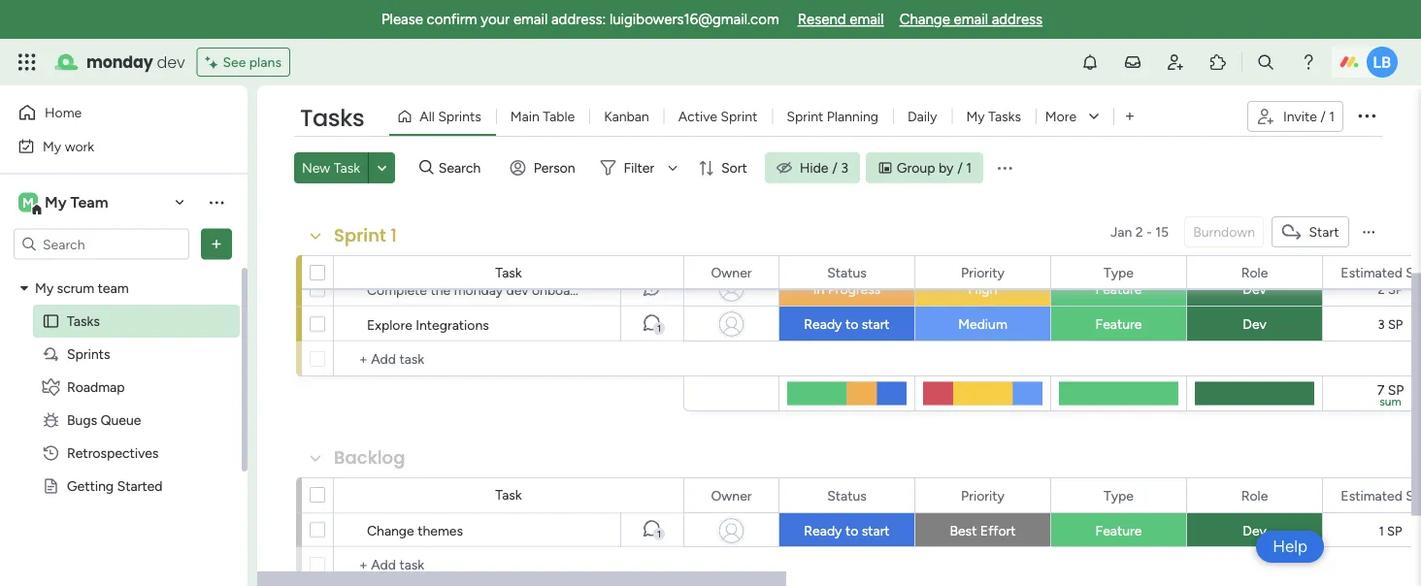 Task type: vqa. For each thing, say whether or not it's contained in the screenshot.
Admin inside button
no



Task type: describe. For each thing, give the bounding box(es) containing it.
invite members image
[[1166, 52, 1186, 72]]

filter button
[[593, 152, 685, 184]]

resend
[[798, 11, 846, 28]]

2 inside jan 2 - 15 button
[[1136, 224, 1143, 240]]

sort button
[[690, 152, 759, 184]]

sprint planning
[[787, 108, 879, 125]]

my tasks button
[[952, 101, 1036, 132]]

bugs
[[67, 412, 97, 429]]

sprint 1
[[334, 223, 397, 248]]

2 owner field from the top
[[706, 485, 757, 506]]

more
[[1046, 108, 1077, 125]]

7 sp sum
[[1377, 382, 1404, 409]]

estimated sp for 2nd estimated sp field from the bottom
[[1341, 264, 1421, 281]]

see
[[223, 54, 246, 70]]

luigi bowers image
[[1367, 47, 1398, 78]]

type for second type field
[[1104, 487, 1134, 504]]

2 sp
[[1378, 282, 1403, 298]]

Search in workspace field
[[41, 233, 162, 255]]

start button
[[1272, 217, 1350, 248]]

onboarding
[[532, 282, 602, 298]]

3 sp
[[1378, 317, 1403, 333]]

filter
[[624, 160, 654, 176]]

change email address
[[900, 11, 1043, 28]]

jan 2 - 15
[[1111, 224, 1169, 240]]

my for my work
[[43, 138, 61, 154]]

angle down image
[[377, 161, 387, 175]]

please confirm your email address: luigibowers16@gmail.com
[[381, 11, 779, 28]]

in
[[813, 281, 825, 298]]

dev for medium
[[1243, 316, 1267, 333]]

getting started
[[67, 478, 163, 495]]

address:
[[551, 11, 606, 28]]

status for first status field from the bottom
[[827, 487, 867, 504]]

work
[[65, 138, 94, 154]]

1 horizontal spatial 2
[[1378, 282, 1385, 298]]

hide
[[800, 160, 829, 176]]

invite / 1 button
[[1248, 101, 1344, 132]]

person button
[[503, 152, 587, 184]]

3 dev from the top
[[1243, 523, 1267, 539]]

options image
[[207, 234, 226, 254]]

/ for 3
[[832, 160, 838, 176]]

luigibowers16@gmail.com
[[610, 11, 779, 28]]

new task button
[[294, 152, 368, 184]]

plans
[[249, 54, 281, 70]]

2 status field from the top
[[823, 485, 872, 506]]

monday dev
[[86, 51, 185, 73]]

flow
[[605, 282, 631, 298]]

workspace selection element
[[18, 191, 111, 216]]

change for change themes
[[367, 522, 414, 539]]

planning
[[827, 108, 879, 125]]

menu image
[[995, 158, 1015, 178]]

complete
[[367, 282, 427, 298]]

my work button
[[12, 131, 209, 162]]

my team
[[45, 193, 108, 212]]

3 feature from the top
[[1096, 523, 1142, 539]]

role for 2nd role "field" from the top
[[1242, 487, 1268, 504]]

2 feature from the top
[[1096, 316, 1142, 333]]

sprint for sprint planning
[[787, 108, 824, 125]]

1 horizontal spatial sprint
[[721, 108, 758, 125]]

main table button
[[496, 101, 590, 132]]

roadmap
[[67, 379, 125, 396]]

hide / 3
[[800, 160, 849, 176]]

effort
[[981, 523, 1016, 539]]

daily button
[[893, 101, 952, 132]]

kanban
[[604, 108, 649, 125]]

see plans
[[223, 54, 281, 70]]

task for sprint 1
[[496, 265, 522, 281]]

workspace options image
[[207, 192, 226, 212]]

2 ready to start from the top
[[804, 523, 890, 539]]

best
[[950, 523, 977, 539]]

main table
[[511, 108, 575, 125]]

1 inside field
[[391, 223, 397, 248]]

person
[[534, 160, 575, 176]]

retrospectives
[[67, 445, 159, 462]]

1 feature from the top
[[1096, 281, 1142, 298]]

confirm
[[427, 11, 477, 28]]

group
[[897, 160, 936, 176]]

caret down image
[[20, 282, 28, 295]]

team
[[98, 280, 129, 297]]

2 owner from the top
[[711, 487, 752, 504]]

more button
[[1036, 101, 1114, 132]]

team
[[70, 193, 108, 212]]

2 estimated from the top
[[1341, 487, 1403, 504]]

help
[[1273, 537, 1308, 557]]

list box containing my scrum team
[[0, 268, 248, 586]]

invite
[[1284, 108, 1317, 125]]

0 vertical spatial dev
[[157, 51, 185, 73]]

home
[[45, 104, 82, 121]]

sprints inside all sprints button
[[438, 108, 481, 125]]

sprints inside list box
[[67, 346, 110, 363]]

all sprints
[[420, 108, 481, 125]]

task inside the 'new task' button
[[334, 160, 360, 176]]

jan
[[1111, 224, 1132, 240]]

resend email link
[[798, 11, 884, 28]]

estimated sp for second estimated sp field
[[1341, 487, 1421, 504]]

all sprints button
[[390, 101, 496, 132]]

invite / 1
[[1284, 108, 1335, 125]]

/ for 1
[[1321, 108, 1326, 125]]

jan 2 - 15 button
[[1103, 217, 1177, 248]]

0 horizontal spatial 3
[[841, 160, 849, 176]]

all
[[420, 108, 435, 125]]

1 owner from the top
[[711, 264, 752, 281]]

integrations
[[416, 317, 489, 333]]

backlog
[[334, 446, 405, 470]]

my for my team
[[45, 193, 67, 212]]

1 status field from the top
[[823, 262, 872, 283]]

1 estimated from the top
[[1341, 264, 1403, 281]]

arrow down image
[[661, 156, 685, 180]]

my tasks
[[967, 108, 1021, 125]]

change email address link
[[900, 11, 1043, 28]]

select product image
[[17, 52, 37, 72]]

-
[[1147, 224, 1152, 240]]

1 ready to start from the top
[[804, 316, 890, 333]]

your
[[481, 11, 510, 28]]

active sprint button
[[664, 101, 772, 132]]

1 ready from the top
[[804, 316, 842, 333]]

daily
[[908, 108, 937, 125]]

start
[[1309, 224, 1339, 240]]

help image
[[1299, 52, 1319, 72]]

task for backlog
[[496, 487, 522, 503]]

options image
[[1355, 104, 1379, 127]]



Task type: locate. For each thing, give the bounding box(es) containing it.
2 start from the top
[[862, 523, 890, 539]]

the
[[431, 282, 451, 298]]

change for change email address
[[900, 11, 950, 28]]

Status field
[[823, 262, 872, 283], [823, 485, 872, 506]]

add view image
[[1126, 109, 1134, 124]]

Role field
[[1237, 262, 1273, 283], [1237, 485, 1273, 506]]

0 vertical spatial dev
[[1243, 281, 1267, 298]]

1 vertical spatial start
[[862, 523, 890, 539]]

0 vertical spatial role field
[[1237, 262, 1273, 283]]

estimated sp field up 1 sp
[[1336, 485, 1421, 506]]

1 status from the top
[[827, 264, 867, 281]]

/
[[1321, 108, 1326, 125], [832, 160, 838, 176], [958, 160, 963, 176]]

1 vertical spatial type
[[1104, 487, 1134, 504]]

public board image for getting started
[[42, 477, 60, 496]]

1 horizontal spatial monday
[[454, 282, 503, 298]]

2 dev from the top
[[1243, 316, 1267, 333]]

sprint left planning
[[787, 108, 824, 125]]

ready
[[804, 316, 842, 333], [804, 523, 842, 539]]

2 left -
[[1136, 224, 1143, 240]]

help button
[[1257, 531, 1324, 563]]

priority for 1st priority field from the bottom
[[961, 487, 1005, 504]]

1 vertical spatial type field
[[1099, 485, 1139, 506]]

my inside workspace selection element
[[45, 193, 67, 212]]

1 vertical spatial change
[[367, 522, 414, 539]]

status for second status field from the bottom of the page
[[827, 264, 867, 281]]

estimated sp up 2 sp
[[1341, 264, 1421, 281]]

email left address
[[954, 11, 988, 28]]

priority field up medium
[[956, 262, 1010, 283]]

1 estimated sp field from the top
[[1336, 262, 1421, 283]]

to
[[846, 316, 859, 333], [846, 523, 859, 539]]

public board image down scrum
[[42, 312, 60, 331]]

new
[[302, 160, 330, 176]]

workspace image
[[18, 192, 38, 213]]

1 vertical spatial priority field
[[956, 485, 1010, 506]]

task right new
[[334, 160, 360, 176]]

1 horizontal spatial change
[[900, 11, 950, 28]]

0 horizontal spatial change
[[367, 522, 414, 539]]

1 vertical spatial estimated
[[1341, 487, 1403, 504]]

1 1 button from the top
[[620, 307, 684, 342]]

0 horizontal spatial /
[[832, 160, 838, 176]]

3 down 2 sp
[[1378, 317, 1385, 333]]

1 start from the top
[[862, 316, 890, 333]]

2 horizontal spatial tasks
[[989, 108, 1021, 125]]

Owner field
[[706, 262, 757, 283], [706, 485, 757, 506]]

start left best
[[862, 523, 890, 539]]

0 vertical spatial 2
[[1136, 224, 1143, 240]]

search everything image
[[1256, 52, 1276, 72]]

sprints right all
[[438, 108, 481, 125]]

estimated sp up 1 sp
[[1341, 487, 1421, 504]]

menu image
[[1361, 224, 1377, 240]]

priority up best effort at the right
[[961, 487, 1005, 504]]

v2 search image
[[419, 157, 434, 179]]

2 1 button from the top
[[620, 513, 684, 548]]

sp
[[1406, 264, 1421, 281], [1388, 282, 1403, 298], [1388, 317, 1403, 333], [1388, 382, 1404, 398], [1406, 487, 1421, 504], [1387, 524, 1403, 539]]

feature
[[1096, 281, 1142, 298], [1096, 316, 1142, 333], [1096, 523, 1142, 539]]

home button
[[12, 97, 209, 128]]

0 horizontal spatial email
[[514, 11, 548, 28]]

1 horizontal spatial email
[[850, 11, 884, 28]]

0 vertical spatial status field
[[823, 262, 872, 283]]

dev
[[157, 51, 185, 73], [506, 282, 529, 298]]

priority up high
[[961, 264, 1005, 281]]

my for my tasks
[[967, 108, 985, 125]]

1 to from the top
[[846, 316, 859, 333]]

0 vertical spatial public board image
[[42, 312, 60, 331]]

explore
[[367, 317, 412, 333]]

2 to from the top
[[846, 523, 859, 539]]

ready to start
[[804, 316, 890, 333], [804, 523, 890, 539]]

priority for 2nd priority field from the bottom of the page
[[961, 264, 1005, 281]]

2 estimated sp from the top
[[1341, 487, 1421, 504]]

Type field
[[1099, 262, 1139, 283], [1099, 485, 1139, 506]]

my scrum team
[[35, 280, 129, 297]]

inbox image
[[1123, 52, 1143, 72]]

1 vertical spatial owner field
[[706, 485, 757, 506]]

resend email
[[798, 11, 884, 28]]

0 vertical spatial type field
[[1099, 262, 1139, 283]]

priority field up best effort at the right
[[956, 485, 1010, 506]]

2 type field from the top
[[1099, 485, 1139, 506]]

1 role from the top
[[1242, 264, 1268, 281]]

started
[[117, 478, 163, 495]]

by
[[939, 160, 954, 176]]

0 vertical spatial sprints
[[438, 108, 481, 125]]

high
[[969, 281, 998, 298]]

monday right "the"
[[454, 282, 503, 298]]

email right "resend"
[[850, 11, 884, 28]]

change
[[900, 11, 950, 28], [367, 522, 414, 539]]

explore integrations
[[367, 317, 489, 333]]

2 priority from the top
[[961, 487, 1005, 504]]

1 button
[[620, 307, 684, 342], [620, 513, 684, 548]]

role field up help
[[1237, 485, 1273, 506]]

1 button for change themes
[[620, 513, 684, 548]]

queue
[[101, 412, 141, 429]]

Priority field
[[956, 262, 1010, 283], [956, 485, 1010, 506]]

0 vertical spatial owner
[[711, 264, 752, 281]]

2 vertical spatial feature
[[1096, 523, 1142, 539]]

0 vertical spatial change
[[900, 11, 950, 28]]

0 horizontal spatial sprints
[[67, 346, 110, 363]]

2 type from the top
[[1104, 487, 1134, 504]]

change left themes
[[367, 522, 414, 539]]

/ inside button
[[1321, 108, 1326, 125]]

tasks up new task
[[300, 102, 364, 134]]

tasks
[[300, 102, 364, 134], [989, 108, 1021, 125], [67, 313, 100, 330]]

estimated up 1 sp
[[1341, 487, 1403, 504]]

task
[[334, 160, 360, 176], [496, 265, 522, 281], [496, 487, 522, 503]]

sprint up complete
[[334, 223, 386, 248]]

+ Add task text field
[[344, 348, 675, 371]]

1 type from the top
[[1104, 264, 1134, 281]]

/ right hide
[[832, 160, 838, 176]]

sprint planning button
[[772, 101, 893, 132]]

apps image
[[1209, 52, 1228, 72]]

2 horizontal spatial email
[[954, 11, 988, 28]]

1 vertical spatial to
[[846, 523, 859, 539]]

1 vertical spatial feature
[[1096, 316, 1142, 333]]

sum
[[1380, 395, 1402, 409]]

0 vertical spatial 1 button
[[620, 307, 684, 342]]

2 priority field from the top
[[956, 485, 1010, 506]]

0 vertical spatial monday
[[86, 51, 153, 73]]

1 priority field from the top
[[956, 262, 1010, 283]]

2 up 3 sp
[[1378, 282, 1385, 298]]

dev left 'see'
[[157, 51, 185, 73]]

0 horizontal spatial tasks
[[67, 313, 100, 330]]

1 vertical spatial public board image
[[42, 477, 60, 496]]

1 public board image from the top
[[42, 312, 60, 331]]

1 sp
[[1379, 524, 1403, 539]]

dev
[[1243, 281, 1267, 298], [1243, 316, 1267, 333], [1243, 523, 1267, 539]]

1 vertical spatial monday
[[454, 282, 503, 298]]

public board image for tasks
[[42, 312, 60, 331]]

1 vertical spatial estimated sp field
[[1336, 485, 1421, 506]]

bugs queue
[[67, 412, 141, 429]]

public board image
[[42, 312, 60, 331], [42, 477, 60, 496]]

sprint inside field
[[334, 223, 386, 248]]

tasks inside list box
[[67, 313, 100, 330]]

1 vertical spatial task
[[496, 265, 522, 281]]

my left 'work'
[[43, 138, 61, 154]]

sprint for sprint 1
[[334, 223, 386, 248]]

dev for in progress
[[1243, 281, 1267, 298]]

active sprint
[[678, 108, 758, 125]]

1 horizontal spatial sprints
[[438, 108, 481, 125]]

0 horizontal spatial monday
[[86, 51, 153, 73]]

1 estimated sp from the top
[[1341, 264, 1421, 281]]

my right the caret down 'image'
[[35, 280, 54, 297]]

email for change email address
[[954, 11, 988, 28]]

2 estimated sp field from the top
[[1336, 485, 1421, 506]]

sort
[[721, 160, 747, 176]]

tasks down 'my scrum team'
[[67, 313, 100, 330]]

1 button for explore integrations
[[620, 307, 684, 342]]

0 vertical spatial role
[[1242, 264, 1268, 281]]

0 vertical spatial estimated
[[1341, 264, 1403, 281]]

1 owner field from the top
[[706, 262, 757, 283]]

list box
[[0, 268, 248, 586]]

email
[[514, 11, 548, 28], [850, 11, 884, 28], [954, 11, 988, 28]]

0 horizontal spatial dev
[[157, 51, 185, 73]]

scrum
[[57, 280, 94, 297]]

estimated sp field down menu image
[[1336, 262, 1421, 283]]

sprints up the "roadmap"
[[67, 346, 110, 363]]

notifications image
[[1081, 52, 1100, 72]]

dev left onboarding
[[506, 282, 529, 298]]

Search field
[[434, 154, 492, 182]]

task up complete the monday dev onboarding flow
[[496, 265, 522, 281]]

0 vertical spatial task
[[334, 160, 360, 176]]

0 vertical spatial priority
[[961, 264, 1005, 281]]

type for first type field
[[1104, 264, 1134, 281]]

1 vertical spatial ready
[[804, 523, 842, 539]]

0 vertical spatial to
[[846, 316, 859, 333]]

change right resend email
[[900, 11, 950, 28]]

1 horizontal spatial tasks
[[300, 102, 364, 134]]

2 public board image from the top
[[42, 477, 60, 496]]

1 vertical spatial priority
[[961, 487, 1005, 504]]

option
[[0, 271, 248, 275]]

2 role from the top
[[1242, 487, 1268, 504]]

email for resend email
[[850, 11, 884, 28]]

3 right hide
[[841, 160, 849, 176]]

estimated
[[1341, 264, 1403, 281], [1341, 487, 1403, 504]]

0 vertical spatial owner field
[[706, 262, 757, 283]]

1 vertical spatial sprints
[[67, 346, 110, 363]]

themes
[[418, 522, 463, 539]]

public board image left getting
[[42, 477, 60, 496]]

2
[[1136, 224, 1143, 240], [1378, 282, 1385, 298]]

3 email from the left
[[954, 11, 988, 28]]

kanban button
[[590, 101, 664, 132]]

0 vertical spatial priority field
[[956, 262, 1010, 283]]

15
[[1156, 224, 1169, 240]]

m
[[22, 194, 34, 211]]

1 vertical spatial estimated sp
[[1341, 487, 1421, 504]]

1 vertical spatial owner
[[711, 487, 752, 504]]

tasks inside button
[[989, 108, 1021, 125]]

type
[[1104, 264, 1134, 281], [1104, 487, 1134, 504]]

1 vertical spatial status
[[827, 487, 867, 504]]

sprints
[[438, 108, 481, 125], [67, 346, 110, 363]]

/ right invite at right
[[1321, 108, 1326, 125]]

new task
[[302, 160, 360, 176]]

tasks inside field
[[300, 102, 364, 134]]

1 type field from the top
[[1099, 262, 1139, 283]]

/ right by
[[958, 160, 963, 176]]

0 horizontal spatial 2
[[1136, 224, 1143, 240]]

2 ready from the top
[[804, 523, 842, 539]]

1
[[1329, 108, 1335, 125], [966, 160, 972, 176], [391, 223, 397, 248], [657, 323, 661, 334], [1379, 524, 1384, 539], [657, 529, 661, 540]]

0 vertical spatial estimated sp
[[1341, 264, 1421, 281]]

role
[[1242, 264, 1268, 281], [1242, 487, 1268, 504]]

2 horizontal spatial /
[[1321, 108, 1326, 125]]

progress
[[828, 281, 881, 298]]

1 email from the left
[[514, 11, 548, 28]]

0 vertical spatial feature
[[1096, 281, 1142, 298]]

0 vertical spatial ready to start
[[804, 316, 890, 333]]

0 vertical spatial type
[[1104, 264, 1134, 281]]

+ Add task text field
[[344, 553, 675, 577]]

email right your
[[514, 11, 548, 28]]

my inside my tasks button
[[967, 108, 985, 125]]

1 vertical spatial role field
[[1237, 485, 1273, 506]]

1 vertical spatial dev
[[1243, 316, 1267, 333]]

change themes
[[367, 522, 463, 539]]

0 vertical spatial status
[[827, 264, 867, 281]]

see plans button
[[197, 48, 290, 77]]

1 vertical spatial dev
[[506, 282, 529, 298]]

monday
[[86, 51, 153, 73], [454, 282, 503, 298]]

7
[[1377, 382, 1385, 398]]

0 vertical spatial ready
[[804, 316, 842, 333]]

1 priority from the top
[[961, 264, 1005, 281]]

tasks up menu icon
[[989, 108, 1021, 125]]

2 vertical spatial dev
[[1243, 523, 1267, 539]]

active
[[678, 108, 718, 125]]

my inside my work button
[[43, 138, 61, 154]]

2 status from the top
[[827, 487, 867, 504]]

monday up home button
[[86, 51, 153, 73]]

please
[[381, 11, 423, 28]]

2 vertical spatial task
[[496, 487, 522, 503]]

group by / 1
[[897, 160, 972, 176]]

complete the monday dev onboarding flow
[[367, 282, 631, 298]]

task up + add task text box
[[496, 487, 522, 503]]

0 vertical spatial 3
[[841, 160, 849, 176]]

my right daily button
[[967, 108, 985, 125]]

1 vertical spatial role
[[1242, 487, 1268, 504]]

my
[[967, 108, 985, 125], [43, 138, 61, 154], [45, 193, 67, 212], [35, 280, 54, 297]]

sp inside 7 sp sum
[[1388, 382, 1404, 398]]

1 dev from the top
[[1243, 281, 1267, 298]]

medium
[[958, 316, 1008, 333]]

Tasks field
[[295, 102, 369, 135]]

1 role field from the top
[[1237, 262, 1273, 283]]

1 vertical spatial ready to start
[[804, 523, 890, 539]]

Backlog field
[[329, 446, 410, 471]]

estimated up 2 sp
[[1341, 264, 1403, 281]]

main
[[511, 108, 540, 125]]

0 horizontal spatial sprint
[[334, 223, 386, 248]]

in progress
[[813, 281, 881, 298]]

my right "workspace" icon
[[45, 193, 67, 212]]

role field down start button
[[1237, 262, 1273, 283]]

3
[[841, 160, 849, 176], [1378, 317, 1385, 333]]

1 vertical spatial 2
[[1378, 282, 1385, 298]]

my work
[[43, 138, 94, 154]]

role for 1st role "field" from the top
[[1242, 264, 1268, 281]]

Sprint 1 field
[[329, 223, 402, 249]]

1 vertical spatial 3
[[1378, 317, 1385, 333]]

2 email from the left
[[850, 11, 884, 28]]

2 horizontal spatial sprint
[[787, 108, 824, 125]]

1 vertical spatial status field
[[823, 485, 872, 506]]

my for my scrum team
[[35, 280, 54, 297]]

2 role field from the top
[[1237, 485, 1273, 506]]

1 vertical spatial 1 button
[[620, 513, 684, 548]]

1 horizontal spatial 3
[[1378, 317, 1385, 333]]

start down progress at the right of the page
[[862, 316, 890, 333]]

1 horizontal spatial /
[[958, 160, 963, 176]]

0 vertical spatial estimated sp field
[[1336, 262, 1421, 283]]

best effort
[[950, 523, 1016, 539]]

sprint right active
[[721, 108, 758, 125]]

Estimated SP field
[[1336, 262, 1421, 283], [1336, 485, 1421, 506]]

0 vertical spatial start
[[862, 316, 890, 333]]

1 horizontal spatial dev
[[506, 282, 529, 298]]



